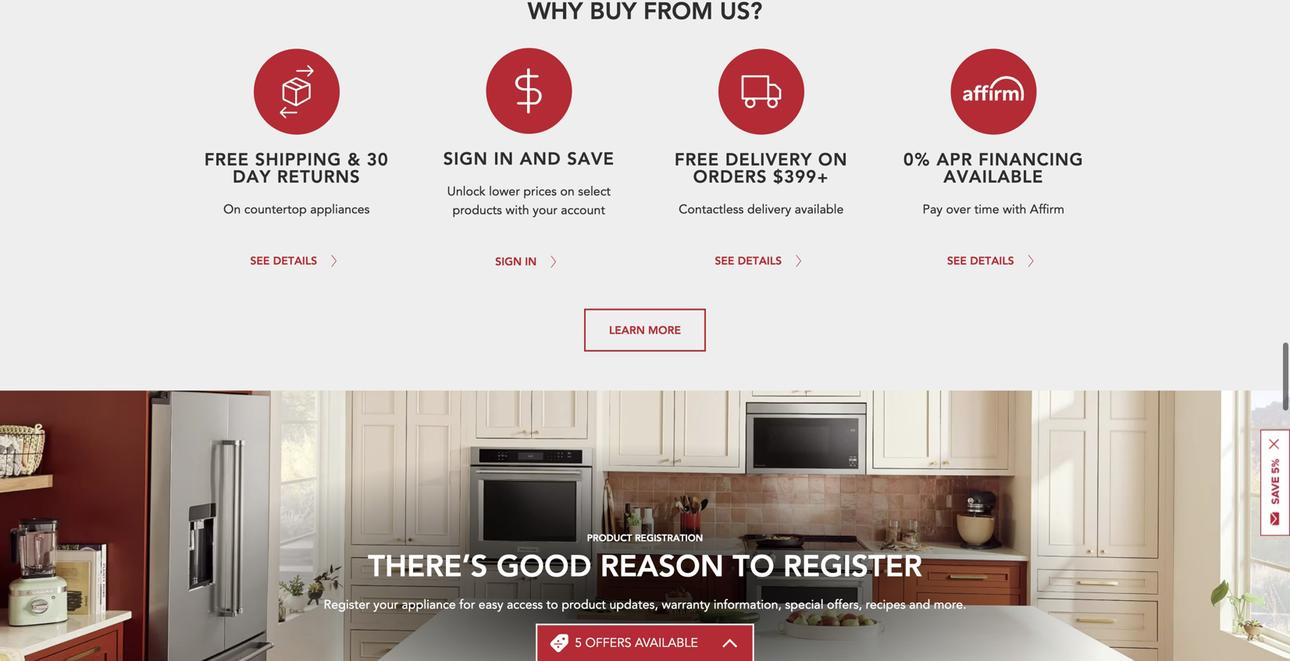 Task type: vqa. For each thing, say whether or not it's contained in the screenshot.
® at the top left of the page
no



Task type: describe. For each thing, give the bounding box(es) containing it.
details for day
[[273, 254, 317, 268]]

for
[[460, 597, 475, 614]]

register
[[324, 597, 370, 614]]

products
[[453, 202, 502, 219]]

with inside unlock lower prices on select products with your account
[[506, 202, 530, 219]]

&
[[348, 148, 361, 170]]

unlock
[[447, 183, 486, 200]]

register your appliance for easy access to product updates, warranty information, special offers, recipes and more.
[[324, 597, 967, 614]]

orders
[[694, 165, 768, 188]]

there's
[[368, 546, 488, 585]]

access
[[507, 597, 543, 614]]

free for free delivery on orders $399+
[[675, 148, 720, 170]]

in
[[494, 147, 514, 170]]

more
[[649, 323, 681, 338]]

learn more link
[[584, 309, 706, 352]]

special
[[786, 597, 824, 614]]

learn more
[[609, 323, 681, 338]]

apr
[[937, 148, 973, 170]]

in
[[525, 254, 537, 269]]

chevron icon image
[[722, 639, 739, 649]]

sign for sign in
[[496, 254, 522, 269]]

information,
[[714, 597, 782, 614]]

to inside product registration there's good reason to register
[[733, 546, 775, 585]]

on countertop appliances
[[224, 201, 370, 218]]

see for $399+
[[715, 254, 735, 268]]

details for $399+
[[738, 254, 782, 268]]

on
[[224, 201, 241, 218]]

contactless
[[679, 201, 744, 218]]

time
[[975, 201, 1000, 218]]

countertop
[[244, 201, 307, 218]]

see details for $399+
[[715, 254, 782, 268]]

easy
[[479, 597, 504, 614]]

1 horizontal spatial with
[[1003, 201, 1027, 218]]

recipes
[[866, 597, 906, 614]]

free shipping & 30 day returns
[[205, 148, 389, 188]]

available inside 0% apr financing available
[[944, 165, 1044, 188]]

5
[[575, 635, 582, 652]]

delivery for free
[[726, 148, 813, 170]]

free delivery on orders $399+
[[675, 148, 848, 188]]

lower
[[489, 183, 520, 200]]

appliances
[[310, 201, 370, 218]]

promo tag image
[[550, 635, 569, 653]]

$399+
[[774, 165, 830, 188]]

warranty
[[662, 597, 711, 614]]



Task type: locate. For each thing, give the bounding box(es) containing it.
sign in link
[[496, 242, 563, 282]]

sign left in at the left
[[496, 254, 522, 269]]

see details link down pay over time with affirm
[[948, 241, 1041, 281]]

with down lower
[[506, 202, 530, 219]]

learn
[[609, 323, 645, 338]]

2 see from the left
[[715, 254, 735, 268]]

see details link
[[250, 241, 343, 281], [715, 241, 808, 281], [948, 241, 1041, 281]]

see down contactless
[[715, 254, 735, 268]]

close image
[[1270, 440, 1280, 450]]

0 horizontal spatial see
[[250, 254, 270, 268]]

see details link for $399+
[[715, 241, 808, 281]]

register your product
[[575, 643, 716, 658]]

1 horizontal spatial see
[[715, 254, 735, 268]]

contactless delivery available
[[679, 201, 844, 218]]

good
[[497, 546, 592, 585]]

1 horizontal spatial product
[[663, 643, 716, 658]]

0 horizontal spatial free
[[205, 148, 249, 170]]

register
[[784, 546, 923, 585], [575, 643, 626, 658]]

free
[[205, 148, 249, 170], [675, 148, 720, 170]]

see
[[250, 254, 270, 268], [715, 254, 735, 268], [948, 254, 967, 268]]

0 horizontal spatial register
[[575, 643, 626, 658]]

0 horizontal spatial sign
[[444, 147, 488, 170]]

unlock lower prices on select products with your account
[[447, 183, 611, 219]]

product up 5
[[562, 597, 606, 614]]

more.
[[934, 597, 967, 614]]

sign in and save
[[444, 147, 615, 170]]

1 vertical spatial and
[[910, 597, 931, 614]]

see details link down contactless delivery available
[[715, 241, 808, 281]]

see details
[[250, 254, 317, 268], [715, 254, 782, 268], [948, 254, 1015, 268]]

1 see details from the left
[[250, 254, 317, 268]]

1 horizontal spatial your
[[533, 202, 558, 219]]

0 horizontal spatial details
[[273, 254, 317, 268]]

2 horizontal spatial see
[[948, 254, 967, 268]]

0 horizontal spatial on
[[561, 183, 575, 200]]

2 details from the left
[[738, 254, 782, 268]]

available
[[944, 165, 1044, 188], [795, 201, 844, 218], [635, 635, 698, 652]]

to
[[733, 546, 775, 585], [547, 597, 559, 614]]

0 vertical spatial available
[[944, 165, 1044, 188]]

account
[[561, 202, 606, 219]]

0 horizontal spatial see details link
[[250, 241, 343, 281]]

see details down countertop
[[250, 254, 317, 268]]

product registration there's good reason to register
[[368, 532, 923, 585]]

1 horizontal spatial available
[[795, 201, 844, 218]]

0 horizontal spatial product
[[562, 597, 606, 614]]

1 horizontal spatial details
[[738, 254, 782, 268]]

product
[[587, 532, 633, 545]]

available down $399+ at top right
[[795, 201, 844, 218]]

product left chevron icon
[[663, 643, 716, 658]]

and up prices
[[520, 147, 562, 170]]

free up on
[[205, 148, 249, 170]]

see details down contactless delivery available
[[715, 254, 782, 268]]

details down contactless delivery available
[[738, 254, 782, 268]]

reason
[[601, 546, 724, 585]]

your for register
[[629, 643, 660, 658]]

1 see details link from the left
[[250, 241, 343, 281]]

1 horizontal spatial free
[[675, 148, 720, 170]]

0 horizontal spatial to
[[547, 597, 559, 614]]

offers,
[[828, 597, 863, 614]]

0 vertical spatial your
[[533, 202, 558, 219]]

pay over time with affirm
[[923, 201, 1065, 218]]

delivery
[[726, 148, 813, 170], [748, 201, 792, 218]]

on
[[819, 148, 848, 170], [561, 183, 575, 200]]

3 see details link from the left
[[948, 241, 1041, 281]]

sign up unlock
[[444, 147, 488, 170]]

register up offers,
[[784, 546, 923, 585]]

see for day
[[250, 254, 270, 268]]

registration
[[635, 532, 704, 545]]

2 horizontal spatial details
[[971, 254, 1015, 268]]

1 details from the left
[[273, 254, 317, 268]]

heading
[[575, 635, 698, 652]]

available down the 'warranty'
[[635, 635, 698, 652]]

1 vertical spatial available
[[795, 201, 844, 218]]

details down on countertop appliances
[[273, 254, 317, 268]]

1 vertical spatial delivery
[[748, 201, 792, 218]]

0%
[[904, 148, 931, 170]]

register your product link
[[551, 631, 739, 662]]

appliance
[[402, 597, 456, 614]]

1 vertical spatial sign
[[496, 254, 522, 269]]

sign
[[444, 147, 488, 170], [496, 254, 522, 269]]

pay
[[923, 201, 943, 218]]

1 horizontal spatial see details link
[[715, 241, 808, 281]]

save
[[568, 147, 615, 170]]

see details for day
[[250, 254, 317, 268]]

your down register your appliance for easy access to product updates, warranty information, special offers, recipes and more.
[[629, 643, 660, 658]]

0 vertical spatial register
[[784, 546, 923, 585]]

register inside product registration there's good reason to register
[[784, 546, 923, 585]]

financing
[[979, 148, 1084, 170]]

2 vertical spatial available
[[635, 635, 698, 652]]

free inside the free delivery on orders $399+
[[675, 148, 720, 170]]

2 horizontal spatial see details link
[[948, 241, 1041, 281]]

1 vertical spatial to
[[547, 597, 559, 614]]

select
[[578, 183, 611, 200]]

2 see details link from the left
[[715, 241, 808, 281]]

0 vertical spatial on
[[819, 148, 848, 170]]

0 horizontal spatial and
[[520, 147, 562, 170]]

delivery up contactless delivery available
[[726, 148, 813, 170]]

1 vertical spatial your
[[374, 597, 398, 614]]

over
[[947, 201, 971, 218]]

details
[[273, 254, 317, 268], [738, 254, 782, 268], [971, 254, 1015, 268]]

sign in
[[496, 254, 537, 269]]

your inside unlock lower prices on select products with your account
[[533, 202, 558, 219]]

on inside the free delivery on orders $399+
[[819, 148, 848, 170]]

sign for sign in and save
[[444, 147, 488, 170]]

1 horizontal spatial to
[[733, 546, 775, 585]]

0 horizontal spatial available
[[635, 635, 698, 652]]

your
[[533, 202, 558, 219], [374, 597, 398, 614], [629, 643, 660, 658]]

updates,
[[610, 597, 659, 614]]

5 offers available
[[575, 635, 698, 652]]

sign inside "link"
[[496, 254, 522, 269]]

affirm
[[1031, 201, 1065, 218]]

2 vertical spatial your
[[629, 643, 660, 658]]

returns
[[277, 165, 361, 188]]

1 vertical spatial product
[[663, 643, 716, 658]]

1 horizontal spatial see details
[[715, 254, 782, 268]]

0 vertical spatial to
[[733, 546, 775, 585]]

2 horizontal spatial your
[[629, 643, 660, 658]]

0 horizontal spatial see details
[[250, 254, 317, 268]]

1 see from the left
[[250, 254, 270, 268]]

2 horizontal spatial see details
[[948, 254, 1015, 268]]

to up information,
[[733, 546, 775, 585]]

0 vertical spatial sign
[[444, 147, 488, 170]]

day
[[233, 165, 271, 188]]

2 see details from the left
[[715, 254, 782, 268]]

1 vertical spatial on
[[561, 183, 575, 200]]

1 horizontal spatial register
[[784, 546, 923, 585]]

register right promo tag 'icon'
[[575, 643, 626, 658]]

shipping
[[255, 148, 342, 170]]

free for free shipping & 30 day returns
[[205, 148, 249, 170]]

3 see details from the left
[[948, 254, 1015, 268]]

0 vertical spatial delivery
[[726, 148, 813, 170]]

3 details from the left
[[971, 254, 1015, 268]]

product
[[562, 597, 606, 614], [663, 643, 716, 658]]

0 vertical spatial and
[[520, 147, 562, 170]]

and
[[520, 147, 562, 170], [910, 597, 931, 614]]

1 horizontal spatial sign
[[496, 254, 522, 269]]

see down over at the right
[[948, 254, 967, 268]]

to right access
[[547, 597, 559, 614]]

1 vertical spatial register
[[575, 643, 626, 658]]

see down countertop
[[250, 254, 270, 268]]

2 free from the left
[[675, 148, 720, 170]]

0 horizontal spatial your
[[374, 597, 398, 614]]

with
[[1003, 201, 1027, 218], [506, 202, 530, 219]]

your down prices
[[533, 202, 558, 219]]

your right register
[[374, 597, 398, 614]]

2 horizontal spatial available
[[944, 165, 1044, 188]]

heading containing 5
[[575, 635, 698, 652]]

1 horizontal spatial and
[[910, 597, 931, 614]]

0% apr financing available
[[904, 148, 1084, 188]]

30
[[367, 148, 389, 170]]

see details down time
[[948, 254, 1015, 268]]

available for contactless delivery available
[[795, 201, 844, 218]]

available for 5 offers available
[[635, 635, 698, 652]]

1 free from the left
[[205, 148, 249, 170]]

available up pay over time with affirm
[[944, 165, 1044, 188]]

0 horizontal spatial with
[[506, 202, 530, 219]]

offers
[[586, 635, 632, 652]]

with right time
[[1003, 201, 1027, 218]]

0 vertical spatial product
[[562, 597, 606, 614]]

see details link for day
[[250, 241, 343, 281]]

1 horizontal spatial on
[[819, 148, 848, 170]]

on inside unlock lower prices on select products with your account
[[561, 183, 575, 200]]

prices
[[524, 183, 557, 200]]

delivery inside the free delivery on orders $399+
[[726, 148, 813, 170]]

and left more.
[[910, 597, 931, 614]]

free up contactless
[[675, 148, 720, 170]]

3 see from the left
[[948, 254, 967, 268]]

your for register
[[374, 597, 398, 614]]

see details link down on countertop appliances
[[250, 241, 343, 281]]

delivery for contactless
[[748, 201, 792, 218]]

delivery down the free delivery on orders $399+
[[748, 201, 792, 218]]

details down pay over time with affirm
[[971, 254, 1015, 268]]

free inside free shipping & 30 day returns
[[205, 148, 249, 170]]



